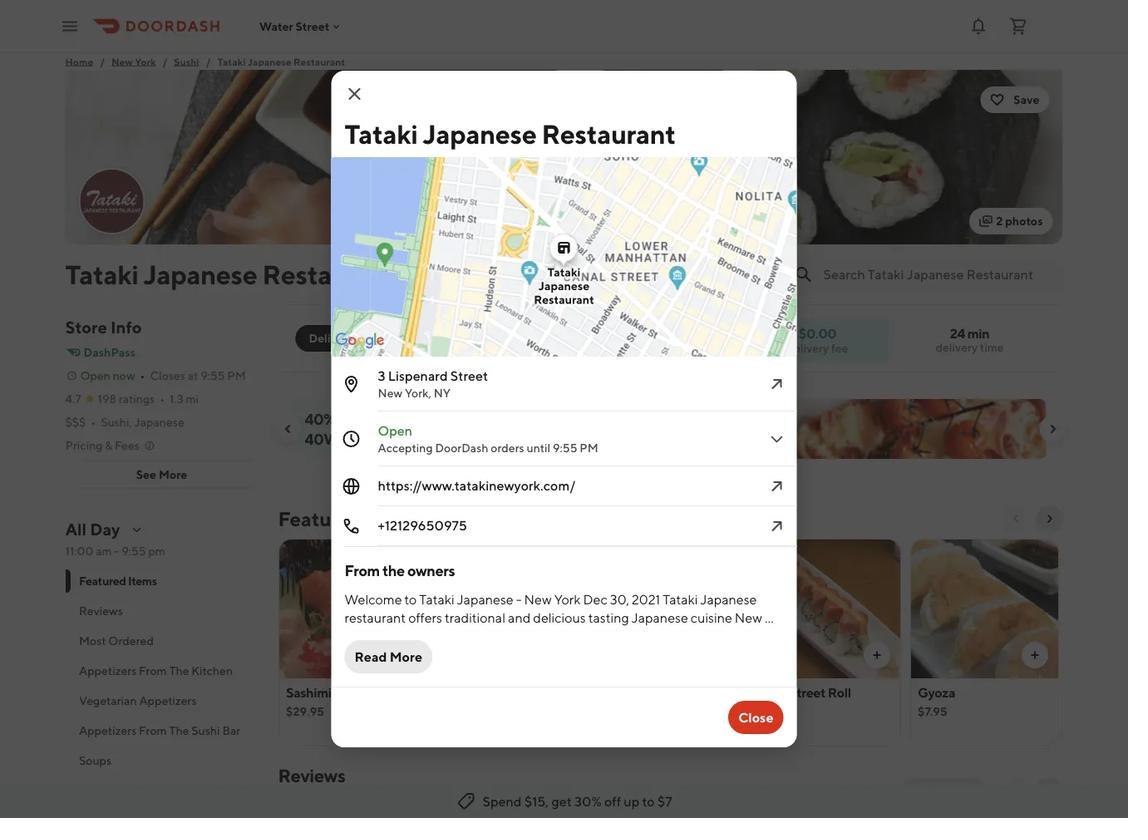 Task type: locate. For each thing, give the bounding box(es) containing it.
more inside tataki japanese restaurant dialog
[[390, 649, 422, 665]]

0 horizontal spatial 2
[[388, 410, 396, 428]]

tataki
[[217, 56, 246, 67], [345, 118, 418, 149], [65, 259, 138, 290], [548, 265, 581, 279], [548, 265, 581, 279]]

tataki japanese restaurant image
[[65, 70, 1063, 244], [80, 170, 143, 233]]

0 vertical spatial roll
[[827, 685, 851, 700]]

Pickup radio
[[357, 325, 431, 352]]

pm right at
[[227, 369, 246, 382]]

on
[[443, 430, 460, 448]]

roll right wall
[[827, 685, 851, 700]]

-
[[114, 544, 119, 558]]

click item image
[[767, 374, 787, 394]]

soups right noodle
[[120, 784, 153, 797]]

up for off
[[624, 794, 640, 809]]

orders
[[399, 410, 441, 428], [491, 441, 524, 455]]

open for open accepting doordash orders until 9:55 pm
[[378, 423, 412, 439]]

the
[[382, 561, 405, 579]]

open inside open accepting doordash orders until 9:55 pm
[[378, 423, 412, 439]]

items inside heading
[[366, 507, 417, 530]]

0 horizontal spatial new
[[111, 56, 133, 67]]

appetizers
[[79, 664, 136, 678], [139, 694, 196, 708], [79, 724, 136, 737]]

0 vertical spatial reviews
[[79, 604, 123, 618]]

more for see more
[[159, 468, 187, 481]]

2 horizontal spatial /
[[206, 56, 211, 67]]

group order button
[[445, 325, 534, 352]]

/
[[100, 56, 105, 67], [162, 56, 167, 67], [206, 56, 211, 67]]

reviews for reviews
[[79, 604, 123, 618]]

reviews inside button
[[79, 604, 123, 618]]

water street button
[[259, 19, 343, 33]]

2
[[996, 214, 1003, 228], [388, 410, 396, 428]]

0 horizontal spatial reviews
[[79, 604, 123, 618]]

1 vertical spatial &
[[686, 703, 695, 719]]

1 horizontal spatial street
[[450, 368, 488, 384]]

most ordered
[[79, 634, 153, 648]]

2 vertical spatial from
[[138, 724, 166, 737]]

to
[[463, 410, 477, 428], [642, 794, 655, 809]]

0 vertical spatial items
[[366, 507, 417, 530]]

1 vertical spatial open
[[378, 423, 412, 439]]

order
[[492, 331, 524, 345]]

from for sushi
[[138, 724, 166, 737]]

pm right until on the left bottom
[[580, 441, 598, 455]]

1 horizontal spatial off
[[506, 410, 525, 428]]

0 vertical spatial featured items
[[278, 507, 417, 530]]

restaurant
[[294, 56, 345, 67], [542, 118, 676, 149], [262, 259, 396, 290], [534, 293, 594, 306], [534, 293, 594, 306]]

appetizers up vegetarian
[[79, 664, 136, 678]]

9:55 right -
[[122, 544, 146, 558]]

198 down open now
[[98, 392, 116, 406]]

1 the from the top
[[169, 664, 189, 678]]

0 horizontal spatial open
[[80, 369, 110, 382]]

from down most ordered button
[[138, 664, 166, 678]]

1 vertical spatial the
[[169, 724, 189, 737]]

ordered
[[108, 634, 153, 648]]

2 vertical spatial click item image
[[767, 516, 787, 536]]

0 vertical spatial from
[[345, 561, 380, 579]]

up up the on
[[443, 410, 460, 428]]

orders left $15
[[491, 441, 524, 455]]

0 vertical spatial open
[[80, 369, 110, 382]]

open for open now
[[80, 369, 110, 382]]

0 horizontal spatial soups
[[79, 754, 111, 767]]

more right see
[[159, 468, 187, 481]]

delivery inside 24 min delivery time
[[936, 340, 978, 354]]

street right wall
[[789, 685, 825, 700]]

2 photos button
[[970, 208, 1053, 234]]

1 horizontal spatial orders
[[491, 441, 524, 455]]

notification bell image
[[969, 16, 989, 36]]

previous button of carousel image
[[1010, 512, 1023, 525]]

198 down reviews link
[[278, 789, 297, 803]]

30%
[[574, 794, 602, 809]]

from left the
[[345, 561, 380, 579]]

0 horizontal spatial delivery
[[787, 341, 829, 355]]

more for read more
[[390, 649, 422, 665]]

2 vertical spatial appetizers
[[79, 724, 136, 737]]

0 vertical spatial more
[[159, 468, 187, 481]]

street for wall
[[789, 685, 825, 700]]

& down teriyaki,
[[686, 703, 695, 719]]

1 horizontal spatial 2
[[996, 214, 1003, 228]]

sushi right york
[[174, 56, 199, 67]]

map region
[[158, 2, 1009, 428]]

0 vertical spatial to
[[463, 410, 477, 428]]

appetizers down appetizers from the kitchen button
[[139, 694, 196, 708]]

1 vertical spatial reviews
[[278, 765, 345, 786]]

& left fees
[[105, 439, 112, 452]]

1 horizontal spatial to
[[642, 794, 655, 809]]

1 horizontal spatial open
[[378, 423, 412, 439]]

new left york
[[111, 56, 133, 67]]

1 vertical spatial featured
[[79, 574, 126, 588]]

add item to cart image for wall street roll
[[870, 648, 883, 662]]

0 horizontal spatial off
[[338, 410, 357, 428]]

$29.95
[[286, 705, 324, 718]]

open down dashpass
[[80, 369, 110, 382]]

sushi link
[[174, 53, 199, 70]]

0 horizontal spatial street
[[296, 19, 330, 33]]

previous image
[[1010, 785, 1023, 798]]

to left $10
[[463, 410, 477, 428]]

items up the
[[366, 507, 417, 530]]

group order
[[455, 331, 524, 345]]

the for sushi
[[169, 724, 189, 737]]

$$$ • sushi, japanese
[[65, 415, 184, 429]]

0 horizontal spatial orders
[[399, 410, 441, 428]]

reviews
[[389, 789, 429, 803]]

noodle soups button
[[65, 776, 258, 806]]

1 vertical spatial roll
[[661, 703, 684, 719]]

from for kitchen
[[138, 664, 166, 678]]

close tataki japanese restaurant image
[[345, 84, 365, 104]]

0 vertical spatial up
[[443, 410, 460, 428]]

previous button of carousel image
[[281, 422, 295, 436]]

9:55 right at
[[200, 369, 225, 382]]

0 vertical spatial 198
[[98, 392, 116, 406]]

1 horizontal spatial more
[[390, 649, 422, 665]]

1.3 mi
[[170, 392, 199, 406]]

ratings inside reviews 198 ratings • 8 public reviews
[[299, 789, 335, 803]]

lispenard
[[388, 368, 448, 384]]

photos
[[1005, 214, 1043, 228]]

open accepting doordash orders until 9:55 pm
[[378, 423, 598, 455]]

0 horizontal spatial more
[[159, 468, 187, 481]]

1 horizontal spatial delivery
[[936, 340, 978, 354]]

up inside 40% off first 2 orders up to $10 off with 40welcome, valid on subtotals $15
[[443, 410, 460, 428]]

add
[[911, 784, 934, 798]]

2 vertical spatial 9:55
[[122, 544, 146, 558]]

items down pm
[[128, 574, 156, 588]]

1 horizontal spatial reviews
[[278, 765, 345, 786]]

1 vertical spatial click item image
[[767, 476, 787, 496]]

the for kitchen
[[169, 664, 189, 678]]

2 photos
[[996, 214, 1043, 228]]

2 / from the left
[[162, 56, 167, 67]]

accepting
[[378, 441, 433, 455]]

the down vegetarian appetizers button on the bottom left of page
[[169, 724, 189, 737]]

1 horizontal spatial /
[[162, 56, 167, 67]]

24
[[950, 325, 965, 341]]

$7.95
[[917, 705, 947, 718]]

sashimi
[[286, 685, 331, 700]]

198 inside reviews 198 ratings • 8 public reviews
[[278, 789, 297, 803]]

1 horizontal spatial 198
[[278, 789, 297, 803]]

add review
[[911, 784, 976, 798]]

$0.00 delivery fee
[[787, 325, 848, 355]]

delivery inside $0.00 delivery fee
[[787, 341, 829, 355]]

9:55 right until on the left bottom
[[553, 441, 577, 455]]

1 vertical spatial more
[[390, 649, 422, 665]]

appetizers down vegetarian
[[79, 724, 136, 737]]

at
[[188, 369, 198, 382]]

1 vertical spatial new
[[378, 386, 402, 400]]

1 vertical spatial orders
[[491, 441, 524, 455]]

0 vertical spatial click item image
[[767, 429, 787, 449]]

soups
[[79, 754, 111, 767], [120, 784, 153, 797]]

am
[[96, 544, 112, 558]]

0 vertical spatial ratings
[[119, 392, 155, 406]]

0 horizontal spatial items
[[128, 574, 156, 588]]

2 the from the top
[[169, 724, 189, 737]]

reviews up 8
[[278, 765, 345, 786]]

dashpass
[[84, 345, 135, 359]]

0 horizontal spatial featured
[[79, 574, 126, 588]]

/ right sushi link
[[206, 56, 211, 67]]

add item to cart image
[[396, 648, 409, 662], [870, 648, 883, 662]]

sushi left bar
[[191, 724, 220, 737]]

up left $7
[[624, 794, 640, 809]]

0 horizontal spatial 9:55
[[122, 544, 146, 558]]

1 horizontal spatial add item to cart image
[[870, 648, 883, 662]]

mi
[[186, 392, 199, 406]]

ratings
[[119, 392, 155, 406], [299, 789, 335, 803]]

1 vertical spatial to
[[642, 794, 655, 809]]

1 vertical spatial 9:55
[[553, 441, 577, 455]]

soups up noodle
[[79, 754, 111, 767]]

more right read
[[390, 649, 422, 665]]

york
[[135, 56, 156, 67]]

chicken
[[444, 685, 492, 700]]

to left $7
[[642, 794, 655, 809]]

/ right york
[[162, 56, 167, 67]]

orders inside open accepting doordash orders until 9:55 pm
[[491, 441, 524, 455]]

wall street roll image
[[753, 539, 900, 678]]

roll inside "wall street roll $13.95"
[[827, 685, 851, 700]]

0 vertical spatial orders
[[399, 410, 441, 428]]

$0.00
[[799, 325, 837, 341]]

pricing & fees button
[[65, 437, 156, 454]]

1 horizontal spatial up
[[624, 794, 640, 809]]

0 vertical spatial 2
[[996, 214, 1003, 228]]

1 horizontal spatial new
[[378, 386, 402, 400]]

street
[[296, 19, 330, 33], [450, 368, 488, 384], [789, 685, 825, 700]]

1 horizontal spatial ratings
[[299, 789, 335, 803]]

next button of carousel image
[[1046, 422, 1060, 436], [1043, 512, 1056, 525]]

teriyaki
[[495, 685, 540, 700]]

1 horizontal spatial soups
[[120, 784, 153, 797]]

from down vegetarian appetizers button on the bottom left of page
[[138, 724, 166, 737]]

3 click item image from the top
[[767, 516, 787, 536]]

to inside 40% off first 2 orders up to $10 off with 40welcome, valid on subtotals $15
[[463, 410, 477, 428]]

& inside b1.chicken teriyaki, california roll & salad
[[686, 703, 695, 719]]

40%
[[305, 410, 335, 428]]

click item image
[[767, 429, 787, 449], [767, 476, 787, 496], [767, 516, 787, 536]]

delivery left fee on the top right of page
[[787, 341, 829, 355]]

spend $15, get 30% off up to $7
[[483, 794, 672, 809]]

street inside "wall street roll $13.95"
[[789, 685, 825, 700]]

group
[[455, 331, 489, 345]]

1 vertical spatial pm
[[580, 441, 598, 455]]

1 vertical spatial 198
[[278, 789, 297, 803]]

1 horizontal spatial 9:55
[[200, 369, 225, 382]]

orders up the valid
[[399, 410, 441, 428]]

1 vertical spatial up
[[624, 794, 640, 809]]

2 right first
[[388, 410, 396, 428]]

ratings up $$$ • sushi, japanese
[[119, 392, 155, 406]]

1 horizontal spatial featured
[[278, 507, 362, 530]]

closes
[[150, 369, 185, 382]]

1 vertical spatial sushi
[[191, 724, 220, 737]]

new down 3
[[378, 386, 402, 400]]

0 horizontal spatial /
[[100, 56, 105, 67]]

new inside 3 lispenard street new york, ny
[[378, 386, 402, 400]]

sashimi dinner image
[[279, 539, 426, 678]]

delivery left "time"
[[936, 340, 978, 354]]

0 vertical spatial pm
[[227, 369, 246, 382]]

order methods option group
[[296, 325, 431, 352]]

teriyaki,
[[669, 685, 718, 700]]

9:55 for pm
[[200, 369, 225, 382]]

1 vertical spatial ratings
[[299, 789, 335, 803]]

+12129650975
[[378, 518, 467, 533]]

2 horizontal spatial street
[[789, 685, 825, 700]]

&
[[105, 439, 112, 452], [686, 703, 695, 719]]

0 horizontal spatial roll
[[661, 703, 684, 719]]

• right "now"
[[140, 369, 145, 382]]

pm
[[227, 369, 246, 382], [580, 441, 598, 455]]

featured items up the
[[278, 507, 417, 530]]

ny
[[434, 386, 451, 400]]

1 add item to cart image from the left
[[396, 648, 409, 662]]

1 vertical spatial street
[[450, 368, 488, 384]]

1 horizontal spatial items
[[366, 507, 417, 530]]

2 click item image from the top
[[767, 476, 787, 496]]

2 add item to cart image from the left
[[870, 648, 883, 662]]

featured items
[[278, 507, 417, 530], [79, 574, 156, 588]]

1 horizontal spatial roll
[[827, 685, 851, 700]]

noodle
[[79, 784, 118, 797]]

see more button
[[66, 461, 257, 488]]

2 inside 40% off first 2 orders up to $10 off with 40welcome, valid on subtotals $15
[[388, 410, 396, 428]]

featured items down -
[[79, 574, 156, 588]]

0 horizontal spatial to
[[463, 410, 477, 428]]

next image
[[1043, 785, 1056, 798]]

2 vertical spatial street
[[789, 685, 825, 700]]

min
[[967, 325, 990, 341]]

vegetarian appetizers
[[79, 694, 196, 708]]

$$$
[[65, 415, 86, 429]]

0 vertical spatial appetizers
[[79, 664, 136, 678]]

reviews up most
[[79, 604, 123, 618]]

0 vertical spatial new
[[111, 56, 133, 67]]

• left 8
[[337, 789, 342, 803]]

2 left photos
[[996, 214, 1003, 228]]

1 vertical spatial from
[[138, 664, 166, 678]]

Delivery radio
[[296, 325, 367, 352]]

store
[[65, 318, 107, 337]]

0 vertical spatial featured
[[278, 507, 362, 530]]

open up accepting in the left of the page
[[378, 423, 412, 439]]

0 horizontal spatial add item to cart image
[[396, 648, 409, 662]]

1 horizontal spatial &
[[686, 703, 695, 719]]

reviews inside reviews 198 ratings • 8 public reviews
[[278, 765, 345, 786]]

ratings down reviews link
[[299, 789, 335, 803]]

1 vertical spatial featured items
[[79, 574, 156, 588]]

select promotional banner element
[[621, 459, 720, 489]]

b1.chicken teriyaki, california roll & salad button
[[594, 539, 743, 747]]

featured
[[278, 507, 362, 530], [79, 574, 126, 588]]

to for $7
[[642, 794, 655, 809]]

up for orders
[[443, 410, 460, 428]]

1 horizontal spatial featured items
[[278, 507, 417, 530]]

0 vertical spatial 9:55
[[200, 369, 225, 382]]

0 vertical spatial soups
[[79, 754, 111, 767]]

appetizers from the kitchen
[[79, 664, 232, 678]]

roll down teriyaki,
[[661, 703, 684, 719]]

off right 30%
[[604, 794, 621, 809]]

off up 40welcome,
[[338, 410, 357, 428]]

0 horizontal spatial pm
[[227, 369, 246, 382]]

now
[[113, 369, 135, 382]]

0 vertical spatial street
[[296, 19, 330, 33]]

1 vertical spatial 2
[[388, 410, 396, 428]]

198
[[98, 392, 116, 406], [278, 789, 297, 803]]

street up ny
[[450, 368, 488, 384]]

appetizers for appetizers from the sushi bar
[[79, 724, 136, 737]]

get
[[552, 794, 572, 809]]

0 horizontal spatial up
[[443, 410, 460, 428]]

street right the water
[[296, 19, 330, 33]]

powered by google image
[[335, 333, 385, 349]]

0 vertical spatial the
[[169, 664, 189, 678]]

the left kitchen on the left bottom of page
[[169, 664, 189, 678]]

off right $10
[[506, 410, 525, 428]]

off
[[338, 410, 357, 428], [506, 410, 525, 428], [604, 794, 621, 809]]

/ right the home
[[100, 56, 105, 67]]



Task type: vqa. For each thing, say whether or not it's contained in the screenshot.
more to the left
yes



Task type: describe. For each thing, give the bounding box(es) containing it.
kitchen
[[191, 664, 232, 678]]

pricing & fees
[[65, 439, 140, 452]]

b1.chicken teriyaki, california roll & salad image
[[595, 539, 742, 678]]

Item Search search field
[[823, 265, 1050, 284]]

appetizers from the kitchen button
[[65, 656, 258, 686]]

11:00
[[65, 544, 93, 558]]

198 ratings •
[[98, 392, 165, 406]]

read
[[355, 649, 387, 665]]

reviews link
[[278, 765, 345, 786]]

40welcome,
[[305, 430, 406, 448]]

chicken teriyaki button
[[436, 539, 585, 747]]

$10
[[480, 410, 504, 428]]

4.7
[[65, 392, 81, 406]]

0 horizontal spatial ratings
[[119, 392, 155, 406]]

sushi,
[[101, 415, 132, 429]]

3
[[378, 368, 385, 384]]

soups inside soups button
[[79, 754, 111, 767]]

$7
[[657, 794, 672, 809]]

add review button
[[901, 778, 986, 805]]

add item to cart image for sashimi dinner
[[396, 648, 409, 662]]

• right $$$
[[91, 415, 96, 429]]

pm inside open accepting doordash orders until 9:55 pm
[[580, 441, 598, 455]]

first
[[359, 410, 385, 428]]

• left the 1.3 at the left top
[[160, 392, 165, 406]]

chicken teriyaki
[[444, 685, 540, 700]]

reviews 198 ratings • 8 public reviews
[[278, 765, 429, 803]]

appetizers from the sushi bar
[[79, 724, 240, 737]]

sashimi dinner $29.95
[[286, 685, 373, 718]]

tataki japanese restaurant dialog
[[158, 2, 1009, 747]]

open now
[[80, 369, 135, 382]]

sushi inside button
[[191, 724, 220, 737]]

gyoza $7.95
[[917, 685, 955, 718]]

review
[[937, 784, 976, 798]]

most ordered button
[[65, 626, 258, 656]]

• closes at 9:55 pm
[[140, 369, 246, 382]]

vegetarian appetizers button
[[65, 686, 258, 716]]

street inside 3 lispenard street new york, ny
[[450, 368, 488, 384]]

pickup
[[380, 331, 418, 345]]

11:00 am - 9:55 pm
[[65, 544, 165, 558]]

0 horizontal spatial featured items
[[79, 574, 156, 588]]

read more
[[355, 649, 422, 665]]

owners
[[407, 561, 455, 579]]

gyoza
[[917, 685, 955, 700]]

soups inside the noodle soups button
[[120, 784, 153, 797]]

with
[[528, 410, 557, 428]]

street for water
[[296, 19, 330, 33]]

doordash
[[435, 441, 488, 455]]

0 horizontal spatial 198
[[98, 392, 116, 406]]

1 vertical spatial next button of carousel image
[[1043, 512, 1056, 525]]

california
[[602, 703, 659, 719]]

• inside reviews 198 ratings • 8 public reviews
[[337, 789, 342, 803]]

9:55 inside open accepting doordash orders until 9:55 pm
[[553, 441, 577, 455]]

home
[[65, 56, 93, 67]]

2 inside 2 photos button
[[996, 214, 1003, 228]]

40% off first 2 orders up to $10 off with 40welcome, valid on subtotals $15
[[305, 410, 557, 448]]

see more
[[136, 468, 187, 481]]

pricing
[[65, 439, 103, 452]]

public
[[354, 789, 387, 803]]

wall street roll $13.95
[[759, 685, 851, 718]]

subtotals
[[462, 430, 523, 448]]

& inside pricing & fees button
[[105, 439, 112, 452]]

delivery
[[309, 331, 354, 345]]

appetizers for appetizers from the kitchen
[[79, 664, 136, 678]]

vegetarian
[[79, 694, 136, 708]]

3 / from the left
[[206, 56, 211, 67]]

water street
[[259, 19, 330, 33]]

noodle soups
[[79, 784, 153, 797]]

read more button
[[345, 640, 432, 673]]

fees
[[115, 439, 140, 452]]

info
[[110, 318, 142, 337]]

roll inside b1.chicken teriyaki, california roll & salad
[[661, 703, 684, 719]]

chicken teriyaki image
[[437, 539, 584, 678]]

b1.chicken
[[602, 685, 667, 700]]

valid
[[409, 430, 440, 448]]

dinner
[[333, 685, 373, 700]]

close
[[738, 710, 774, 725]]

from the owners
[[345, 561, 455, 579]]

store info
[[65, 318, 142, 337]]

9:55 for pm
[[122, 544, 146, 558]]

1 click item image from the top
[[767, 429, 787, 449]]

featured inside heading
[[278, 507, 362, 530]]

1.3
[[170, 392, 183, 406]]

spend
[[483, 794, 522, 809]]

reviews for reviews 198 ratings • 8 public reviews
[[278, 765, 345, 786]]

time
[[980, 340, 1004, 354]]

2 horizontal spatial off
[[604, 794, 621, 809]]

0 vertical spatial next button of carousel image
[[1046, 422, 1060, 436]]

$15
[[526, 430, 549, 448]]

0 vertical spatial sushi
[[174, 56, 199, 67]]

open menu image
[[60, 16, 80, 36]]

york,
[[405, 386, 431, 400]]

8
[[345, 789, 352, 803]]

all day
[[65, 520, 120, 539]]

orders inside 40% off first 2 orders up to $10 off with 40welcome, valid on subtotals $15
[[399, 410, 441, 428]]

1 / from the left
[[100, 56, 105, 67]]

b1.chicken teriyaki, california roll & salad
[[602, 685, 729, 719]]

fee
[[831, 341, 848, 355]]

close button
[[728, 701, 784, 734]]

gyoza image
[[911, 539, 1058, 678]]

water
[[259, 19, 293, 33]]

1 vertical spatial appetizers
[[139, 694, 196, 708]]

save
[[1014, 93, 1040, 106]]

new york link
[[111, 53, 156, 70]]

most
[[79, 634, 106, 648]]

add item to cart image
[[1028, 648, 1041, 662]]

featured items heading
[[278, 505, 417, 532]]

save button
[[980, 86, 1050, 113]]

from inside tataki japanese restaurant dialog
[[345, 561, 380, 579]]

click item image for +12129650975
[[767, 516, 787, 536]]

0 items, open order cart image
[[1008, 16, 1028, 36]]

$15,
[[524, 794, 549, 809]]

click item image for https://www.tatakinewyork.com/
[[767, 476, 787, 496]]

3 lispenard street new york, ny
[[378, 368, 488, 400]]

to for $10
[[463, 410, 477, 428]]

1 vertical spatial items
[[128, 574, 156, 588]]



